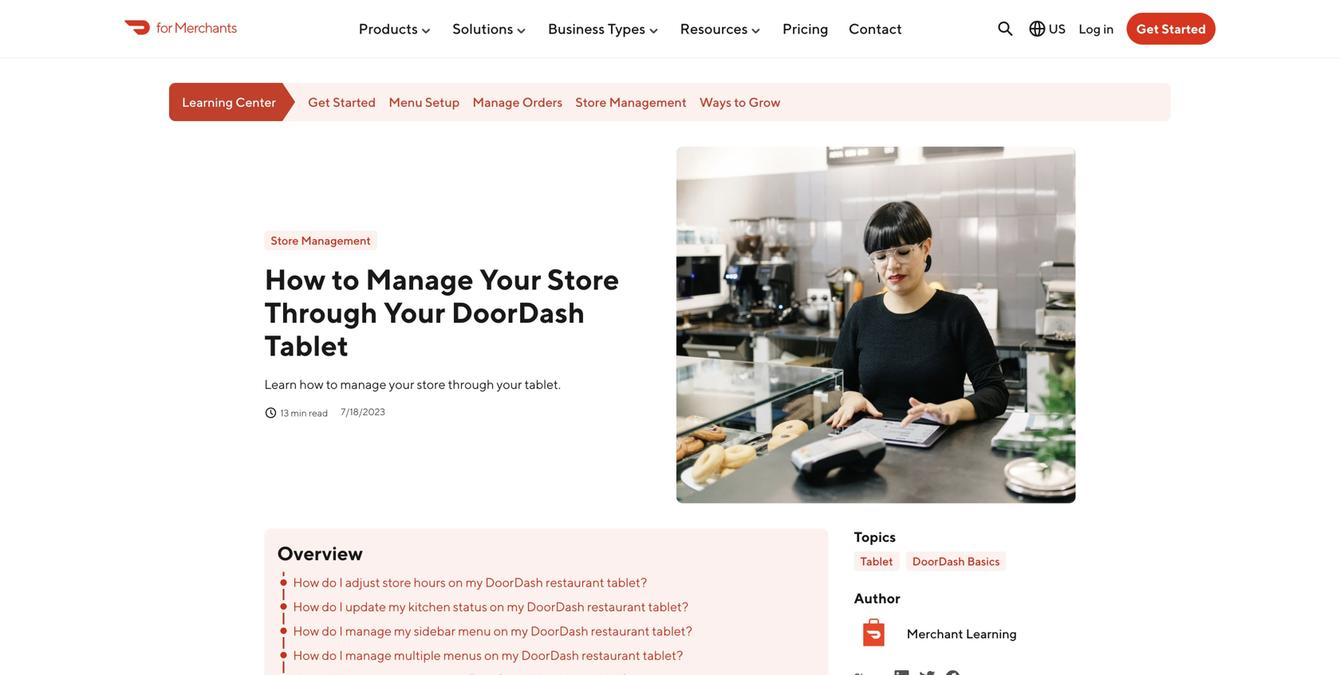 Task type: locate. For each thing, give the bounding box(es) containing it.
menus
[[443, 648, 482, 663]]

1 vertical spatial manage
[[366, 262, 474, 296]]

restaurant up how do i update my kitchen status on my doordash restaurant tablet? link on the bottom of page
[[546, 575, 605, 591]]

restaurant down how do i update my kitchen status on my doordash restaurant tablet? link on the bottom of page
[[591, 624, 650, 639]]

4 do from the top
[[322, 648, 337, 663]]

how do i update my kitchen status on my doordash restaurant tablet? link
[[277, 597, 816, 618]]

store inside overview "element"
[[383, 575, 411, 591]]

started left the menu
[[333, 94, 376, 110]]

sidebar
[[414, 624, 456, 639]]

learn how to manage your store through your tablet.
[[264, 377, 561, 392]]

manage inside how to manage your store through your doordash tablet
[[366, 262, 474, 296]]

1 vertical spatial tablet
[[861, 555, 893, 568]]

how for how do i manage multiple menus on my doordash restaurant tablet?
[[293, 648, 319, 663]]

do for how do i update my kitchen status on my doordash restaurant tablet?
[[322, 600, 337, 615]]

merchant learning
[[907, 627, 1017, 642]]

learning left center
[[182, 94, 233, 110]]

2 i from the top
[[339, 600, 343, 615]]

menu
[[458, 624, 491, 639]]

0 horizontal spatial management
[[301, 234, 371, 247]]

log in
[[1079, 21, 1114, 36]]

doordash inside how do i update my kitchen status on my doordash restaurant tablet? link
[[527, 600, 585, 615]]

to for how
[[332, 262, 360, 296]]

store
[[576, 94, 607, 110], [271, 234, 299, 247], [547, 262, 620, 296]]

business types link
[[548, 14, 660, 44]]

get started button
[[1127, 13, 1216, 45]]

time line image
[[264, 407, 277, 420]]

0 vertical spatial store
[[417, 377, 446, 392]]

types
[[608, 20, 646, 37]]

facebook image
[[944, 669, 963, 676]]

1 horizontal spatial your
[[480, 262, 541, 296]]

1 horizontal spatial store management
[[576, 94, 687, 110]]

restaurant down how do i adjust store hours on my doordash restaurant tablet? link
[[587, 600, 646, 615]]

1 vertical spatial manage
[[345, 624, 392, 639]]

tablet up how
[[264, 329, 349, 362]]

store management link down types
[[576, 94, 687, 110]]

doordash up tablet.
[[451, 296, 585, 329]]

merchant learning image
[[854, 613, 894, 653]]

my
[[466, 575, 483, 591], [389, 600, 406, 615], [507, 600, 524, 615], [394, 624, 411, 639], [511, 624, 528, 639], [502, 648, 519, 663]]

tablet inside 'link'
[[861, 555, 893, 568]]

solutions
[[453, 20, 513, 37]]

learning right merchant
[[966, 627, 1017, 642]]

store management inside 'store management' link
[[271, 234, 371, 247]]

your left tablet.
[[497, 377, 522, 392]]

how do i adjust store hours on my doordash restaurant tablet? link
[[277, 573, 816, 594]]

1 i from the top
[[339, 575, 343, 591]]

0 horizontal spatial your
[[389, 377, 414, 392]]

author
[[854, 590, 901, 607]]

store management
[[576, 94, 687, 110], [271, 234, 371, 247]]

0 horizontal spatial store management link
[[264, 231, 377, 251]]

on down how do i update my kitchen status on my doordash restaurant tablet?
[[494, 624, 508, 639]]

started
[[1162, 21, 1206, 36], [333, 94, 376, 110]]

1 horizontal spatial get
[[1137, 21, 1159, 36]]

doordash down how do i adjust store hours on my doordash restaurant tablet? link
[[527, 600, 585, 615]]

get started
[[1137, 21, 1206, 36], [308, 94, 376, 110]]

to
[[734, 94, 746, 110], [332, 262, 360, 296], [326, 377, 338, 392]]

0 horizontal spatial tablet
[[264, 329, 349, 362]]

1 horizontal spatial get started
[[1137, 21, 1206, 36]]

management up 'through'
[[301, 234, 371, 247]]

0 horizontal spatial started
[[333, 94, 376, 110]]

get started link
[[308, 94, 376, 110]]

0 vertical spatial store
[[576, 94, 607, 110]]

products
[[359, 20, 418, 37]]

twitter link
[[918, 669, 937, 676]]

my down how do i update my kitchen status on my doordash restaurant tablet? link on the bottom of page
[[511, 624, 528, 639]]

products link
[[359, 14, 432, 44]]

linkedin image
[[893, 669, 912, 676]]

update
[[345, 600, 386, 615]]

1 vertical spatial store
[[383, 575, 411, 591]]

how for how do i update my kitchen status on my doordash restaurant tablet?
[[293, 600, 319, 615]]

management
[[609, 94, 687, 110], [301, 234, 371, 247]]

0 vertical spatial tablet
[[264, 329, 349, 362]]

merchant
[[907, 627, 964, 642]]

to inside how to manage your store through your doordash tablet
[[332, 262, 360, 296]]

manage
[[473, 94, 520, 110], [366, 262, 474, 296]]

store management down types
[[576, 94, 687, 110]]

for
[[156, 19, 172, 36]]

0 vertical spatial store management
[[576, 94, 687, 110]]

0 horizontal spatial get started
[[308, 94, 376, 110]]

store management link up 'through'
[[264, 231, 377, 251]]

how inside how to manage your store through your doordash tablet
[[264, 262, 326, 296]]

through
[[264, 296, 378, 329]]

log
[[1079, 21, 1101, 36]]

1 horizontal spatial management
[[609, 94, 687, 110]]

your
[[389, 377, 414, 392], [497, 377, 522, 392]]

1 do from the top
[[322, 575, 337, 591]]

status
[[453, 600, 487, 615]]

get started right in
[[1137, 21, 1206, 36]]

doordash down how do i update my kitchen status on my doordash restaurant tablet? link on the bottom of page
[[531, 624, 589, 639]]

how to manage your store through your doordash tablet
[[264, 262, 620, 362]]

0 vertical spatial to
[[734, 94, 746, 110]]

restaurant down how do i manage my sidebar menu on my doordash restaurant tablet? link
[[582, 648, 641, 663]]

doordash basics link
[[906, 552, 1007, 572]]

store
[[417, 377, 446, 392], [383, 575, 411, 591]]

management left ways at the right top
[[609, 94, 687, 110]]

1 vertical spatial store management link
[[264, 231, 377, 251]]

0 horizontal spatial learning
[[182, 94, 233, 110]]

get right in
[[1137, 21, 1159, 36]]

how for how to manage your store through your doordash tablet
[[264, 262, 326, 296]]

your
[[480, 262, 541, 296], [384, 296, 445, 329]]

4 i from the top
[[339, 648, 343, 663]]

kitchen
[[408, 600, 451, 615]]

your left through
[[389, 377, 414, 392]]

1 vertical spatial get
[[308, 94, 330, 110]]

1 vertical spatial learning
[[966, 627, 1017, 642]]

us
[[1049, 21, 1066, 36]]

store management up 'through'
[[271, 234, 371, 247]]

get started inside button
[[1137, 21, 1206, 36]]

1 horizontal spatial started
[[1162, 21, 1206, 36]]

1 vertical spatial store management
[[271, 234, 371, 247]]

get inside button
[[1137, 21, 1159, 36]]

restaurant inside how do i adjust store hours on my doordash restaurant tablet? link
[[546, 575, 605, 591]]

basics
[[968, 555, 1000, 568]]

0 horizontal spatial store management
[[271, 234, 371, 247]]

tablet?
[[607, 575, 647, 591], [648, 600, 689, 615], [652, 624, 693, 639], [643, 648, 683, 663]]

doordash down how do i manage my sidebar menu on my doordash restaurant tablet? link
[[521, 648, 579, 663]]

3 do from the top
[[322, 624, 337, 639]]

doordash left basics
[[913, 555, 965, 568]]

how for how do i adjust store hours on my doordash restaurant tablet?
[[293, 575, 319, 591]]

doordash inside how do i adjust store hours on my doordash restaurant tablet? link
[[485, 575, 543, 591]]

1 vertical spatial to
[[332, 262, 360, 296]]

1 vertical spatial management
[[301, 234, 371, 247]]

2 do from the top
[[322, 600, 337, 615]]

store management link
[[576, 94, 687, 110], [264, 231, 377, 251]]

my up multiple
[[394, 624, 411, 639]]

get started left the menu
[[308, 94, 376, 110]]

tablet down topics
[[861, 555, 893, 568]]

1 vertical spatial store
[[271, 234, 299, 247]]

business
[[548, 20, 605, 37]]

i
[[339, 575, 343, 591], [339, 600, 343, 615], [339, 624, 343, 639], [339, 648, 343, 663]]

store left hours
[[383, 575, 411, 591]]

store for 'store management' link to the bottom
[[271, 234, 299, 247]]

how
[[264, 262, 326, 296], [293, 575, 319, 591], [293, 600, 319, 615], [293, 624, 319, 639], [293, 648, 319, 663]]

doordash inside how do i manage my sidebar menu on my doordash restaurant tablet? link
[[531, 624, 589, 639]]

ways to grow
[[700, 94, 781, 110]]

topics
[[854, 529, 896, 546]]

3 i from the top
[[339, 624, 343, 639]]

learning center link
[[169, 83, 295, 121]]

solutions link
[[453, 14, 528, 44]]

manage your store on your tablet image
[[677, 147, 1076, 504]]

overview
[[277, 543, 363, 565]]

menu setup
[[389, 94, 460, 110]]

0 vertical spatial manage
[[473, 94, 520, 110]]

tablet
[[264, 329, 349, 362], [861, 555, 893, 568]]

get
[[1137, 21, 1159, 36], [308, 94, 330, 110]]

1 horizontal spatial your
[[497, 377, 522, 392]]

to for ways
[[734, 94, 746, 110]]

1 horizontal spatial tablet
[[861, 555, 893, 568]]

resources link
[[680, 14, 762, 44]]

1 your from the left
[[389, 377, 414, 392]]

linkedin link
[[893, 669, 912, 676]]

restaurant inside how do i manage multiple menus on my doordash restaurant tablet? link
[[582, 648, 641, 663]]

how do i manage multiple menus on my doordash restaurant tablet?
[[293, 648, 683, 663]]

started right in
[[1162, 21, 1206, 36]]

doordash up how do i update my kitchen status on my doordash restaurant tablet?
[[485, 575, 543, 591]]

1 horizontal spatial store management link
[[576, 94, 687, 110]]

0 vertical spatial manage
[[340, 377, 387, 392]]

center
[[236, 94, 276, 110]]

2 vertical spatial manage
[[345, 648, 392, 663]]

learn
[[264, 377, 297, 392]]

learning
[[182, 94, 233, 110], [966, 627, 1017, 642]]

0 horizontal spatial store
[[383, 575, 411, 591]]

0 vertical spatial management
[[609, 94, 687, 110]]

2 your from the left
[[497, 377, 522, 392]]

0 vertical spatial get started
[[1137, 21, 1206, 36]]

0 vertical spatial started
[[1162, 21, 1206, 36]]

store inside how to manage your store through your doordash tablet
[[547, 262, 620, 296]]

0 vertical spatial get
[[1137, 21, 1159, 36]]

store left through
[[417, 377, 446, 392]]

do for how do i adjust store hours on my doordash restaurant tablet?
[[322, 575, 337, 591]]

management for 'store management' link to the bottom
[[301, 234, 371, 247]]

on
[[448, 575, 463, 591], [490, 600, 505, 615], [494, 624, 508, 639], [484, 648, 499, 663]]

i for how do i adjust store hours on my doordash restaurant tablet?
[[339, 575, 343, 591]]

how for how do i manage my sidebar menu on my doordash restaurant tablet?
[[293, 624, 319, 639]]

doordash
[[451, 296, 585, 329], [913, 555, 965, 568], [485, 575, 543, 591], [527, 600, 585, 615], [531, 624, 589, 639], [521, 648, 579, 663]]

2 vertical spatial store
[[547, 262, 620, 296]]

do
[[322, 575, 337, 591], [322, 600, 337, 615], [322, 624, 337, 639], [322, 648, 337, 663]]

get right center
[[308, 94, 330, 110]]

learning center
[[182, 94, 276, 110]]

on up how do i manage my sidebar menu on my doordash restaurant tablet?
[[490, 600, 505, 615]]



Task type: vqa. For each thing, say whether or not it's contained in the screenshot.
manage to the bottom
yes



Task type: describe. For each thing, give the bounding box(es) containing it.
log in link
[[1079, 21, 1114, 36]]

manage for multiple
[[345, 648, 392, 663]]

ways
[[700, 94, 732, 110]]

contact
[[849, 20, 902, 37]]

manage for my
[[345, 624, 392, 639]]

menu setup link
[[389, 94, 460, 110]]

globe line image
[[1028, 19, 1047, 38]]

on down how do i manage my sidebar menu on my doordash restaurant tablet?
[[484, 648, 499, 663]]

store management for 'store management' link to the bottom
[[271, 234, 371, 247]]

contact link
[[849, 14, 902, 44]]

doordash basics
[[913, 555, 1000, 568]]

resources
[[680, 20, 748, 37]]

adjust
[[345, 575, 380, 591]]

on right hours
[[448, 575, 463, 591]]

restaurant inside how do i update my kitchen status on my doordash restaurant tablet? link
[[587, 600, 646, 615]]

13 min read
[[280, 408, 328, 419]]

min
[[291, 408, 307, 419]]

1 vertical spatial started
[[333, 94, 376, 110]]

orders
[[522, 94, 563, 110]]

how do i adjust store hours on my doordash restaurant tablet?
[[293, 575, 647, 591]]

read
[[309, 408, 328, 419]]

my right update
[[389, 600, 406, 615]]

tablet link
[[854, 552, 900, 572]]

0 horizontal spatial your
[[384, 296, 445, 329]]

store for the topmost 'store management' link
[[576, 94, 607, 110]]

twitter image
[[918, 669, 937, 676]]

manage orders link
[[473, 94, 563, 110]]

tablet.
[[525, 377, 561, 392]]

facebook link
[[944, 669, 963, 676]]

0 vertical spatial learning
[[182, 94, 233, 110]]

pricing
[[783, 20, 829, 37]]

my up status
[[466, 575, 483, 591]]

2 vertical spatial to
[[326, 377, 338, 392]]

manage for your
[[340, 377, 387, 392]]

doordash inside doordash basics link
[[913, 555, 965, 568]]

management for the topmost 'store management' link
[[609, 94, 687, 110]]

i for how do i manage multiple menus on my doordash restaurant tablet?
[[339, 648, 343, 663]]

how
[[299, 377, 324, 392]]

multiple
[[394, 648, 441, 663]]

my down how do i manage my sidebar menu on my doordash restaurant tablet?
[[502, 648, 519, 663]]

restaurant inside how do i manage my sidebar menu on my doordash restaurant tablet? link
[[591, 624, 650, 639]]

doordash inside how to manage your store through your doordash tablet
[[451, 296, 585, 329]]

grow
[[749, 94, 781, 110]]

doordash inside how do i manage multiple menus on my doordash restaurant tablet? link
[[521, 648, 579, 663]]

1 horizontal spatial store
[[417, 377, 446, 392]]

how do i manage my sidebar menu on my doordash restaurant tablet? link
[[277, 621, 816, 642]]

do for how do i manage my sidebar menu on my doordash restaurant tablet?
[[322, 624, 337, 639]]

business types
[[548, 20, 646, 37]]

do for how do i manage multiple menus on my doordash restaurant tablet?
[[322, 648, 337, 663]]

tablet inside how to manage your store through your doordash tablet
[[264, 329, 349, 362]]

how do i manage my sidebar menu on my doordash restaurant tablet?
[[293, 624, 693, 639]]

for merchants
[[156, 19, 237, 36]]

13
[[280, 408, 289, 419]]

7/18/2023
[[341, 407, 385, 418]]

1 horizontal spatial learning
[[966, 627, 1017, 642]]

ways to grow link
[[700, 94, 781, 110]]

how do i update my kitchen status on my doordash restaurant tablet?
[[293, 600, 689, 615]]

0 vertical spatial store management link
[[576, 94, 687, 110]]

setup
[[425, 94, 460, 110]]

hours
[[414, 575, 446, 591]]

menu
[[389, 94, 423, 110]]

pricing link
[[783, 14, 829, 44]]

i for how do i manage my sidebar menu on my doordash restaurant tablet?
[[339, 624, 343, 639]]

through
[[448, 377, 494, 392]]

overview element
[[264, 529, 829, 676]]

in
[[1104, 21, 1114, 36]]

manage orders
[[473, 94, 563, 110]]

1 vertical spatial get started
[[308, 94, 376, 110]]

for merchants link
[[124, 17, 237, 38]]

how do i manage multiple menus on my doordash restaurant tablet? link
[[277, 645, 816, 666]]

started inside button
[[1162, 21, 1206, 36]]

store management for the topmost 'store management' link
[[576, 94, 687, 110]]

0 horizontal spatial get
[[308, 94, 330, 110]]

merchants
[[174, 19, 237, 36]]

my up how do i manage my sidebar menu on my doordash restaurant tablet?
[[507, 600, 524, 615]]

i for how do i update my kitchen status on my doordash restaurant tablet?
[[339, 600, 343, 615]]



